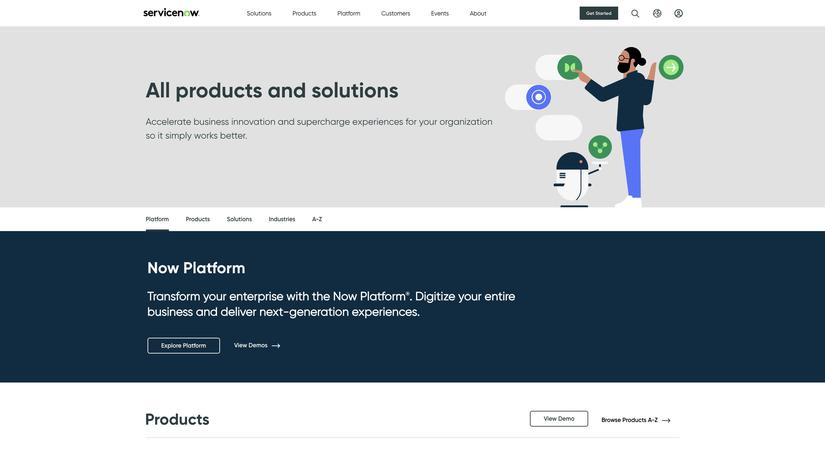 Task type: vqa. For each thing, say whether or not it's contained in the screenshot.
THE 'OUT-'
no



Task type: locate. For each thing, give the bounding box(es) containing it.
organization
[[439, 116, 492, 127]]

business
[[194, 116, 229, 127], [147, 304, 193, 319]]

0 vertical spatial solutions
[[247, 10, 271, 17]]

1 horizontal spatial a-
[[648, 417, 655, 424]]

simply
[[165, 130, 192, 141]]

2 horizontal spatial your
[[458, 289, 482, 303]]

your inside '. digitize your entire business and deliver next-generation experiences.'
[[458, 289, 482, 303]]

customers button
[[381, 9, 410, 18]]

1 vertical spatial now
[[333, 289, 357, 303]]

0 vertical spatial business
[[194, 116, 229, 127]]

1 vertical spatial a-
[[648, 417, 655, 424]]

business inside accelerate business innovation and supercharge experiences for your organization so it simply works better.
[[194, 116, 229, 127]]

explore platform link
[[147, 338, 220, 354]]

now up transform
[[147, 258, 179, 278]]

products link
[[186, 207, 210, 232]]

enterprise
[[229, 289, 284, 303]]

products
[[293, 10, 316, 17], [186, 216, 210, 223], [145, 409, 210, 429], [622, 417, 646, 424]]

1 vertical spatial solutions
[[227, 216, 252, 223]]

experiences.
[[352, 304, 420, 319]]

1 horizontal spatial your
[[419, 116, 437, 127]]

platform link
[[146, 207, 169, 233]]

solutions for solutions popup button
[[247, 10, 271, 17]]

your up deliver
[[203, 289, 226, 303]]

digitize
[[415, 289, 455, 303]]

1 horizontal spatial now
[[333, 289, 357, 303]]

products button
[[293, 9, 316, 18]]

1 horizontal spatial z
[[655, 417, 658, 424]]

explore
[[161, 342, 181, 349]]

customers
[[381, 10, 410, 17]]

2 vertical spatial and
[[196, 304, 218, 319]]

view left "demo"
[[544, 415, 557, 423]]

®
[[406, 291, 410, 297]]

for
[[406, 116, 417, 127]]

generation
[[289, 304, 349, 319]]

deliver
[[221, 304, 256, 319]]

your right for
[[419, 116, 437, 127]]

all
[[146, 77, 170, 103]]

0 horizontal spatial your
[[203, 289, 226, 303]]

view left 'demos'
[[234, 342, 247, 349]]

z
[[319, 216, 322, 223], [655, 417, 658, 424]]

view demos link
[[234, 342, 290, 349]]

supercharge
[[297, 116, 350, 127]]

so
[[146, 130, 155, 141]]

0 horizontal spatial a-
[[312, 216, 319, 223]]

experiences
[[352, 116, 403, 127]]

business inside '. digitize your entire business and deliver next-generation experiences.'
[[147, 304, 193, 319]]

your inside accelerate business innovation and supercharge experiences for your organization so it simply works better.
[[419, 116, 437, 127]]

view inside view demo link
[[544, 415, 557, 423]]

0 vertical spatial a-
[[312, 216, 319, 223]]

0 vertical spatial now
[[147, 258, 179, 278]]

1 vertical spatial view
[[544, 415, 557, 423]]

better.
[[220, 130, 247, 141]]

0 horizontal spatial view
[[234, 342, 247, 349]]

a-z
[[312, 216, 322, 223]]

about
[[470, 10, 486, 17]]

a-z link
[[312, 207, 322, 232]]

now platform
[[147, 258, 245, 278]]

1 horizontal spatial view
[[544, 415, 557, 423]]

now right the
[[333, 289, 357, 303]]

1 horizontal spatial business
[[194, 116, 229, 127]]

servicenow image
[[142, 8, 200, 16]]

0 horizontal spatial z
[[319, 216, 322, 223]]

your
[[419, 116, 437, 127], [203, 289, 226, 303], [458, 289, 482, 303]]

solutions for solutions link
[[227, 216, 252, 223]]

0 vertical spatial view
[[234, 342, 247, 349]]

view demos
[[234, 342, 269, 349]]

started
[[595, 10, 611, 16]]

business up works
[[194, 116, 229, 127]]

1 vertical spatial and
[[278, 116, 295, 127]]

and
[[268, 77, 306, 103], [278, 116, 295, 127], [196, 304, 218, 319]]

1 vertical spatial z
[[655, 417, 658, 424]]

business down transform
[[147, 304, 193, 319]]

view for view demo
[[544, 415, 557, 423]]

browse products a-z
[[602, 417, 659, 424]]

browse
[[602, 417, 621, 424]]

your left entire
[[458, 289, 482, 303]]

a-
[[312, 216, 319, 223], [648, 417, 655, 424]]

with
[[286, 289, 309, 303]]

entire
[[485, 289, 515, 303]]

0 horizontal spatial business
[[147, 304, 193, 319]]

next-
[[259, 304, 289, 319]]

platform
[[337, 10, 360, 17], [146, 216, 169, 223], [183, 258, 245, 278], [360, 289, 406, 303], [183, 342, 206, 349]]

1 vertical spatial business
[[147, 304, 193, 319]]

now
[[147, 258, 179, 278], [333, 289, 357, 303]]

solutions
[[247, 10, 271, 17], [227, 216, 252, 223]]

view
[[234, 342, 247, 349], [544, 415, 557, 423]]

works
[[194, 130, 218, 141]]

view for view demos
[[234, 342, 247, 349]]

explore platform
[[161, 342, 206, 349]]



Task type: describe. For each thing, give the bounding box(es) containing it.
platform button
[[337, 9, 360, 18]]

0 horizontal spatial now
[[147, 258, 179, 278]]

get
[[586, 10, 594, 16]]

all products and solutions
[[146, 77, 399, 103]]

events
[[431, 10, 449, 17]]

view demo link
[[530, 411, 588, 427]]

demo
[[558, 415, 575, 423]]

view demo
[[544, 415, 575, 423]]

go to servicenow account image
[[674, 9, 683, 17]]

get started
[[586, 10, 611, 16]]

transform your enterprise with the now platform ®
[[147, 289, 410, 303]]

0 vertical spatial and
[[268, 77, 306, 103]]

the
[[312, 289, 330, 303]]

browse products a-z link
[[602, 417, 680, 424]]

and inside '. digitize your entire business and deliver next-generation experiences.'
[[196, 304, 218, 319]]

about button
[[470, 9, 486, 18]]

events button
[[431, 9, 449, 18]]

servicenow products by category image
[[505, 26, 686, 207]]

industries link
[[269, 207, 295, 232]]

solutions button
[[247, 9, 271, 18]]

. digitize your entire business and deliver next-generation experiences.
[[147, 289, 515, 319]]

and inside accelerate business innovation and supercharge experiences for your organization so it simply works better.
[[278, 116, 295, 127]]

get started link
[[580, 7, 618, 20]]

accelerate business innovation and supercharge experiences for your organization so it simply works better.
[[146, 116, 492, 141]]

.
[[410, 289, 412, 303]]

accelerate
[[146, 116, 191, 127]]

transform
[[147, 289, 200, 303]]

solutions link
[[227, 207, 252, 232]]

solutions
[[311, 77, 399, 103]]

0 vertical spatial z
[[319, 216, 322, 223]]

products
[[175, 77, 262, 103]]

it
[[158, 130, 163, 141]]

demos
[[249, 342, 268, 349]]

platform inside "explore platform" "link"
[[183, 342, 206, 349]]

industries
[[269, 216, 295, 223]]

innovation
[[231, 116, 275, 127]]



